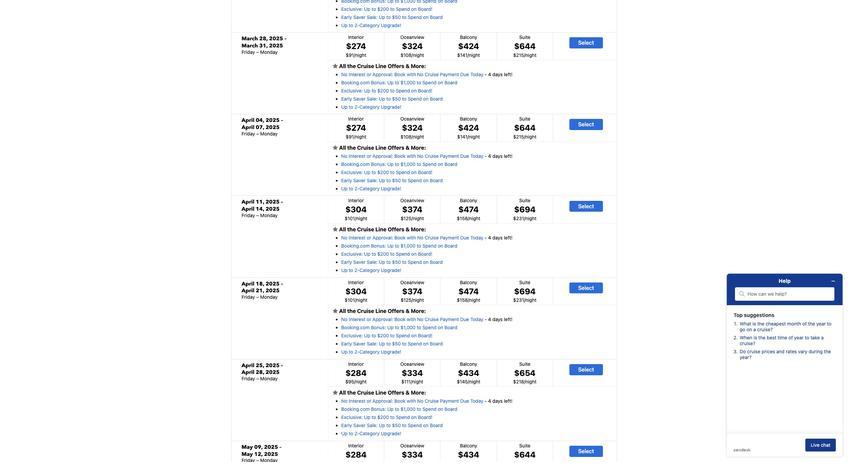 Task type: vqa. For each thing, say whether or not it's contained in the screenshot.
Avg associated with Suite from $3,000 Avg per person
no



Task type: locate. For each thing, give the bounding box(es) containing it.
0 vertical spatial $158
[[457, 216, 468, 221]]

2 days from the top
[[493, 153, 503, 159]]

$125
[[401, 216, 412, 221], [401, 297, 412, 303]]

all the cruise line offers & more: for april 21, 2025
[[338, 308, 426, 314]]

friday for april 14, 2025
[[242, 212, 255, 218]]

2 $50 from the top
[[392, 96, 401, 102]]

interior $274 $91 / night for april 07, 2025
[[346, 116, 367, 140]]

early for april 11, 2025
[[342, 259, 352, 265]]

due for april 14, 2025
[[461, 235, 470, 241]]

all
[[339, 63, 346, 69], [339, 145, 346, 151], [339, 226, 346, 233], [339, 308, 346, 314], [339, 390, 346, 396]]

5 no interest or approval: book with no cruise payment due today link from the top
[[342, 398, 484, 404]]

all the cruise line offers & more: for april 14, 2025
[[338, 226, 426, 233]]

balcony $424 $141 / night
[[458, 34, 480, 58], [458, 116, 480, 140]]

1 star image from the top
[[333, 63, 338, 69]]

category for april 25, 2025
[[360, 431, 380, 437]]

2 $141 from the top
[[458, 134, 468, 140]]

5 sale: from the top
[[367, 341, 378, 347]]

1 board! from the top
[[418, 6, 433, 12]]

star image for $274
[[333, 145, 338, 151]]

1 vertical spatial $474
[[459, 287, 479, 296]]

0 vertical spatial oceanview $374 $125 / night
[[401, 198, 425, 221]]

1 booking.com bonus: up to $1,000 to spend on board link from the top
[[342, 80, 458, 85]]

night inside oceanview $334 $111 / night
[[413, 379, 424, 385]]

today
[[471, 71, 484, 77], [471, 153, 484, 159], [471, 235, 484, 241], [471, 317, 484, 322], [471, 398, 484, 404]]

0 vertical spatial $215
[[514, 52, 525, 58]]

approval: for april 07, 2025
[[373, 153, 394, 159]]

4 sale: from the top
[[367, 259, 378, 265]]

1 vertical spatial $374
[[403, 287, 423, 296]]

$1,000 for april 21, 2025
[[401, 325, 416, 330]]

$50 for april 18, 2025
[[392, 341, 401, 347]]

$334 inside oceanview $334
[[402, 450, 423, 459]]

0 vertical spatial balcony $424 $141 / night
[[458, 34, 480, 58]]

1 2- from the top
[[355, 22, 360, 28]]

5 saver from the top
[[354, 341, 366, 347]]

1 vertical spatial $125
[[401, 297, 412, 303]]

board! for april 18, 2025
[[418, 333, 433, 339]]

3 the from the top
[[348, 226, 356, 233]]

8 april from the top
[[242, 369, 255, 376]]

1 vertical spatial suite $644 $215 / night
[[514, 116, 537, 140]]

1 $1,000 from the top
[[401, 80, 416, 85]]

line for april 28, 2025
[[376, 390, 387, 396]]

monday inside march 28, 2025 – march 31, 2025 friday – monday
[[261, 49, 278, 55]]

1 balcony from the top
[[460, 34, 478, 40]]

3 exclusive: from the top
[[342, 169, 363, 175]]

$694 for april 14, 2025
[[515, 205, 536, 214]]

4 up to 2-category upgrade! link from the top
[[342, 267, 402, 273]]

left!
[[504, 71, 513, 77], [504, 153, 513, 159], [504, 235, 513, 241], [504, 317, 513, 322], [504, 398, 513, 404]]

all the cruise line offers & more: for march 31, 2025
[[338, 63, 426, 69]]

5 early saver sale: up to $50 to spend on board link from the top
[[342, 341, 443, 347]]

1 vertical spatial 28,
[[256, 369, 265, 376]]

0 vertical spatial star image
[[333, 63, 338, 69]]

exclusive: for april 25, 2025
[[342, 415, 363, 420]]

& for april 14, 2025
[[406, 226, 410, 233]]

1 vertical spatial star image
[[333, 309, 338, 314]]

3 due from the top
[[461, 235, 470, 241]]

1 vertical spatial $334
[[402, 450, 423, 459]]

1 balcony $474 $158 / night from the top
[[457, 198, 481, 221]]

may left 12,
[[242, 451, 253, 458]]

– right 25,
[[281, 362, 283, 369]]

interior for april 11, 2025
[[349, 198, 364, 203]]

march 28, 2025 – march 31, 2025 friday – monday
[[242, 35, 287, 55]]

booking.com for april 07, 2025
[[342, 161, 370, 167]]

$304
[[346, 205, 367, 214], [346, 287, 367, 296]]

4 more: from the top
[[411, 308, 426, 314]]

1 line from the top
[[376, 63, 387, 69]]

1 vertical spatial oceanview $324 $108 / night
[[401, 116, 425, 140]]

balcony
[[460, 34, 478, 40], [460, 116, 478, 122], [460, 198, 478, 203], [460, 279, 478, 285], [460, 361, 478, 367], [460, 443, 478, 449]]

friday inside march 28, 2025 – march 31, 2025 friday – monday
[[242, 49, 255, 55]]

friday inside april 18, 2025 – april 21, 2025 friday – monday
[[242, 294, 255, 300]]

1 vertical spatial balcony $474 $158 / night
[[457, 279, 481, 303]]

1 vertical spatial $141
[[458, 134, 468, 140]]

$200
[[378, 6, 389, 12], [378, 88, 389, 93], [378, 169, 389, 175], [378, 251, 389, 257], [378, 333, 389, 339], [378, 415, 389, 420]]

payment
[[440, 71, 459, 77], [440, 153, 459, 159], [440, 235, 459, 241], [440, 317, 459, 322], [440, 398, 459, 404]]

5 oceanview from the top
[[401, 361, 425, 367]]

saver for april 04, 2025
[[354, 178, 366, 183]]

- for march 31, 2025
[[485, 71, 487, 77]]

$274 for march 31, 2025
[[346, 41, 366, 51]]

2 vertical spatial $644
[[515, 450, 536, 459]]

09,
[[254, 444, 263, 451]]

up to 2-category upgrade! link for april 04, 2025
[[342, 186, 402, 191]]

interior
[[349, 34, 364, 40], [349, 116, 364, 122], [349, 198, 364, 203], [349, 279, 364, 285], [349, 361, 364, 367], [349, 443, 364, 449]]

$474
[[459, 205, 479, 214], [459, 287, 479, 296]]

1 vertical spatial $694
[[515, 287, 536, 296]]

3 & from the top
[[406, 226, 410, 233]]

1 vertical spatial $108
[[401, 134, 412, 140]]

0 vertical spatial oceanview $324 $108 / night
[[401, 34, 425, 58]]

all for april 28, 2025
[[339, 390, 346, 396]]

monday
[[261, 49, 278, 55], [261, 131, 278, 137], [261, 212, 278, 218], [261, 294, 278, 300], [261, 376, 278, 382]]

sale:
[[367, 14, 378, 20], [367, 96, 378, 102], [367, 178, 378, 183], [367, 259, 378, 265], [367, 341, 378, 347], [367, 423, 378, 428]]

0 vertical spatial interior $274 $91 / night
[[346, 34, 367, 58]]

balcony $434
[[458, 443, 480, 459]]

balcony inside balcony $434 $145 / night
[[460, 361, 478, 367]]

booking.com bonus: up to $1,000 to spend on board link for march 31, 2025
[[342, 80, 458, 85]]

all for april 21, 2025
[[339, 308, 346, 314]]

days for april 28, 2025
[[493, 398, 503, 404]]

3 $644 from the top
[[515, 450, 536, 459]]

6 early saver sale: up to $50 to spend on board link from the top
[[342, 423, 443, 428]]

5 friday from the top
[[242, 376, 255, 382]]

$50 for april 04, 2025
[[392, 178, 401, 183]]

1 book from the top
[[395, 71, 406, 77]]

0 vertical spatial $374
[[403, 205, 423, 214]]

exclusive: up to $200 to spend on board! early saver sale: up to $50 to spend on board up to 2-category upgrade!
[[342, 6, 443, 28]]

5 interest from the top
[[349, 398, 366, 404]]

night
[[356, 52, 367, 58], [413, 52, 424, 58], [469, 52, 480, 58], [526, 52, 537, 58], [356, 134, 367, 140], [413, 134, 424, 140], [469, 134, 480, 140], [526, 134, 537, 140], [357, 216, 368, 221], [413, 216, 424, 221], [470, 216, 481, 221], [526, 216, 537, 221], [357, 297, 368, 303], [413, 297, 424, 303], [470, 297, 481, 303], [526, 297, 537, 303], [356, 379, 367, 385], [413, 379, 424, 385], [470, 379, 481, 385], [526, 379, 537, 385]]

category inside exclusive: up to $200 to spend on board! early saver sale: up to $50 to spend on board up to 2-category upgrade!
[[360, 22, 380, 28]]

suite $694 $231 / night
[[514, 198, 537, 221], [514, 279, 537, 303]]

1 vertical spatial $231
[[514, 297, 525, 303]]

4 book from the top
[[395, 317, 406, 322]]

line for april 14, 2025
[[376, 226, 387, 233]]

1 $434 from the top
[[458, 368, 480, 378]]

days for april 21, 2025
[[493, 317, 503, 322]]

2 oceanview from the top
[[401, 116, 425, 122]]

0 vertical spatial $108
[[401, 52, 412, 58]]

2 interest from the top
[[349, 153, 366, 159]]

1 vertical spatial interior $304 $101 / night
[[345, 279, 368, 303]]

early for april 04, 2025
[[342, 178, 352, 183]]

6 saver from the top
[[354, 423, 366, 428]]

2 suite $644 $215 / night from the top
[[514, 116, 537, 140]]

4 4 from the top
[[489, 317, 492, 322]]

up to 2-category upgrade! link for march 28, 2025
[[342, 104, 402, 110]]

to
[[372, 6, 376, 12], [391, 6, 395, 12], [387, 14, 391, 20], [403, 14, 407, 20], [349, 22, 354, 28], [395, 80, 400, 85], [417, 80, 422, 85], [372, 88, 376, 93], [391, 88, 395, 93], [387, 96, 391, 102], [403, 96, 407, 102], [349, 104, 354, 110], [395, 161, 400, 167], [417, 161, 422, 167], [372, 169, 376, 175], [391, 169, 395, 175], [387, 178, 391, 183], [403, 178, 407, 183], [349, 186, 354, 191], [395, 243, 400, 249], [417, 243, 422, 249], [372, 251, 376, 257], [391, 251, 395, 257], [387, 259, 391, 265], [403, 259, 407, 265], [349, 267, 354, 273], [395, 325, 400, 330], [417, 325, 422, 330], [372, 333, 376, 339], [391, 333, 395, 339], [387, 341, 391, 347], [403, 341, 407, 347], [349, 349, 354, 355], [395, 406, 400, 412], [417, 406, 422, 412], [372, 415, 376, 420], [391, 415, 395, 420], [387, 423, 391, 428], [403, 423, 407, 428], [349, 431, 354, 437]]

2- for april 25, 2025
[[355, 431, 360, 437]]

early
[[342, 14, 352, 20], [342, 96, 352, 102], [342, 178, 352, 183], [342, 259, 352, 265], [342, 341, 352, 347], [342, 423, 352, 428]]

2 $125 from the top
[[401, 297, 412, 303]]

$218
[[514, 379, 525, 385]]

$141
[[458, 52, 468, 58], [458, 134, 468, 140]]

–
[[285, 35, 287, 42], [256, 49, 259, 55], [281, 117, 283, 124], [256, 131, 259, 137], [281, 198, 283, 206], [256, 212, 259, 218], [281, 280, 283, 288], [256, 294, 259, 300], [281, 362, 283, 369], [256, 376, 259, 382], [280, 444, 282, 451]]

4 for april 07, 2025
[[489, 153, 492, 159]]

1 oceanview from the top
[[401, 34, 425, 40]]

6 exclusive: from the top
[[342, 415, 363, 420]]

sale: for april 11, 2025
[[367, 259, 378, 265]]

select link for april 04, 2025
[[570, 119, 603, 130]]

– down 04,
[[256, 131, 259, 137]]

due
[[461, 71, 470, 77], [461, 153, 470, 159], [461, 235, 470, 241], [461, 317, 470, 322], [461, 398, 470, 404]]

interior for march 28, 2025
[[349, 34, 364, 40]]

select for april 11, 2025
[[579, 203, 595, 209]]

2 $304 from the top
[[346, 287, 367, 296]]

category
[[360, 22, 380, 28], [360, 104, 380, 110], [360, 186, 380, 191], [360, 267, 380, 273], [360, 349, 380, 355], [360, 431, 380, 437]]

exclusive: up to $200 to spend on board! link for april 18, 2025
[[342, 333, 433, 339]]

1 more: from the top
[[411, 63, 426, 69]]

4 for april 21, 2025
[[489, 317, 492, 322]]

3 monday from the top
[[261, 212, 278, 218]]

oceanview $324 $108 / night
[[401, 34, 425, 58], [401, 116, 425, 140]]

with
[[407, 71, 416, 77], [407, 153, 416, 159], [407, 235, 416, 241], [407, 317, 416, 322], [407, 398, 416, 404]]

monday inside april 18, 2025 – april 21, 2025 friday – monday
[[261, 294, 278, 300]]

oceanview
[[401, 34, 425, 40], [401, 116, 425, 122], [401, 198, 425, 203], [401, 279, 425, 285], [401, 361, 425, 367], [401, 443, 425, 449]]

select link
[[570, 37, 603, 49], [570, 119, 603, 130], [570, 201, 603, 212], [570, 283, 603, 294], [570, 364, 603, 375], [570, 446, 603, 457]]

book for april 21, 2025
[[395, 317, 406, 322]]

/ inside oceanview $334 $111 / night
[[411, 379, 413, 385]]

offers
[[388, 63, 405, 69], [388, 145, 405, 151], [388, 226, 405, 233], [388, 308, 405, 314], [388, 390, 405, 396]]

1 oceanview $324 $108 / night from the top
[[401, 34, 425, 58]]

exclusive: for march 28, 2025
[[342, 88, 363, 93]]

select
[[579, 40, 595, 46], [579, 121, 595, 128], [579, 203, 595, 209], [579, 285, 595, 291], [579, 367, 595, 373], [579, 448, 595, 454]]

1 $284 from the top
[[346, 368, 367, 378]]

1 suite $644 $215 / night from the top
[[514, 34, 537, 58]]

interior inside interior $284
[[349, 443, 364, 449]]

$50 inside exclusive: up to $200 to spend on board! early saver sale: up to $50 to spend on board up to 2-category upgrade!
[[392, 14, 401, 20]]

0 vertical spatial $694
[[515, 205, 536, 214]]

2 payment from the top
[[440, 153, 459, 159]]

0 vertical spatial suite $694 $231 / night
[[514, 198, 537, 221]]

interior $304 $101 / night for april 21, 2025
[[345, 279, 368, 303]]

4 today from the top
[[471, 317, 484, 322]]

exclusive:
[[342, 6, 363, 12], [342, 88, 363, 93], [342, 169, 363, 175], [342, 251, 363, 257], [342, 333, 363, 339], [342, 415, 363, 420]]

4 bonus: from the top
[[371, 325, 386, 330]]

0 vertical spatial $125
[[401, 216, 412, 221]]

0 vertical spatial balcony $474 $158 / night
[[457, 198, 481, 221]]

monday for 21,
[[261, 294, 278, 300]]

– right 09,
[[280, 444, 282, 451]]

4 early saver sale: up to $50 to spend on board link from the top
[[342, 259, 443, 265]]

$274
[[346, 41, 366, 51], [346, 123, 366, 133]]

1 vertical spatial suite $694 $231 / night
[[514, 279, 537, 303]]

$284 inside interior $284 $95 / night
[[346, 368, 367, 378]]

6 2- from the top
[[355, 431, 360, 437]]

2- inside exclusive: up to $200 to spend on board! early saver sale: up to $50 to spend on board up to 2-category upgrade!
[[355, 22, 360, 28]]

monday inside 'april 04, 2025 – april 07, 2025 friday – monday'
[[261, 131, 278, 137]]

2 category from the top
[[360, 104, 380, 110]]

no
[[342, 71, 348, 77], [418, 71, 424, 77], [342, 153, 348, 159], [418, 153, 424, 159], [342, 235, 348, 241], [418, 235, 424, 241], [342, 317, 348, 322], [418, 317, 424, 322], [342, 398, 348, 404], [418, 398, 424, 404]]

1 balcony $424 $141 / night from the top
[[458, 34, 480, 58]]

on
[[412, 6, 417, 12], [424, 14, 429, 20], [438, 80, 444, 85], [412, 88, 417, 93], [424, 96, 429, 102], [438, 161, 444, 167], [412, 169, 417, 175], [424, 178, 429, 183], [438, 243, 444, 249], [412, 251, 417, 257], [424, 259, 429, 265], [438, 325, 444, 330], [412, 333, 417, 339], [424, 341, 429, 347], [438, 406, 444, 412], [412, 415, 417, 420], [424, 423, 429, 428]]

1 bonus: from the top
[[371, 80, 386, 85]]

4
[[489, 71, 492, 77], [489, 153, 492, 159], [489, 235, 492, 241], [489, 317, 492, 322], [489, 398, 492, 404]]

5 up to 2-category upgrade! link from the top
[[342, 349, 402, 355]]

$324 for april 07, 2025
[[402, 123, 423, 133]]

suite $644 $215 / night
[[514, 34, 537, 58], [514, 116, 537, 140]]

2 balcony $424 $141 / night from the top
[[458, 116, 480, 140]]

interior $304 $101 / night
[[345, 198, 368, 221], [345, 279, 368, 303]]

0 vertical spatial star image
[[333, 145, 338, 151]]

1 vertical spatial $304
[[346, 287, 367, 296]]

board! for march 28, 2025
[[418, 88, 433, 93]]

1 vertical spatial $644
[[515, 123, 536, 133]]

early saver sale: up to $50 to spend on board link for march 28, 2025
[[342, 96, 443, 102]]

2 offers from the top
[[388, 145, 405, 151]]

balcony for 28,
[[460, 34, 478, 40]]

bonus:
[[371, 80, 386, 85], [371, 161, 386, 167], [371, 243, 386, 249], [371, 325, 386, 330], [371, 406, 386, 412]]

3 left! from the top
[[504, 235, 513, 241]]

friday inside the april 11, 2025 – april 14, 2025 friday – monday
[[242, 212, 255, 218]]

2 vertical spatial star image
[[333, 390, 338, 396]]

exclusive: up to $200 to spend on board! link for march 28, 2025
[[342, 88, 433, 93]]

1 vertical spatial $274
[[346, 123, 366, 133]]

today for april 14, 2025
[[471, 235, 484, 241]]

-
[[485, 71, 487, 77], [485, 153, 487, 159], [485, 235, 487, 241], [485, 317, 487, 322], [485, 398, 487, 404]]

5 4 from the top
[[489, 398, 492, 404]]

early saver sale: up to $50 to spend on board link
[[342, 14, 443, 20], [342, 96, 443, 102], [342, 178, 443, 183], [342, 259, 443, 265], [342, 341, 443, 347], [342, 423, 443, 428]]

monday inside the april 11, 2025 – april 14, 2025 friday – monday
[[261, 212, 278, 218]]

1 $101 from the top
[[345, 216, 355, 221]]

0 vertical spatial $141
[[458, 52, 468, 58]]

april 25, 2025 – april 28, 2025 friday – monday
[[242, 362, 283, 382]]

select for march 28, 2025
[[579, 40, 595, 46]]

$334 inside oceanview $334 $111 / night
[[402, 368, 423, 378]]

star image
[[333, 145, 338, 151], [333, 227, 338, 232]]

3 all from the top
[[339, 226, 346, 233]]

5 today from the top
[[471, 398, 484, 404]]

friday for april 21, 2025
[[242, 294, 255, 300]]

2 interior $274 $91 / night from the top
[[346, 116, 367, 140]]

may
[[242, 444, 253, 451], [242, 451, 253, 458]]

1 vertical spatial $424
[[459, 123, 480, 133]]

bonus: for march 31, 2025
[[371, 80, 386, 85]]

may left 09,
[[242, 444, 253, 451]]

upgrade!
[[381, 22, 402, 28], [381, 104, 402, 110], [381, 186, 402, 191], [381, 267, 402, 273], [381, 349, 402, 355], [381, 431, 402, 437]]

more:
[[411, 63, 426, 69], [411, 145, 426, 151], [411, 226, 426, 233], [411, 308, 426, 314], [411, 390, 426, 396]]

$215
[[514, 52, 525, 58], [514, 134, 525, 140]]

& for april 07, 2025
[[406, 145, 410, 151]]

1 $424 from the top
[[459, 41, 480, 51]]

4 early from the top
[[342, 259, 352, 265]]

– down 18,
[[256, 294, 259, 300]]

suite for 25,
[[520, 361, 531, 367]]

exclusive: for april 11, 2025
[[342, 251, 363, 257]]

28,
[[260, 35, 268, 42], [256, 369, 265, 376]]

1 friday from the top
[[242, 49, 255, 55]]

31,
[[260, 42, 268, 49]]

balcony $474 $158 / night
[[457, 198, 481, 221], [457, 279, 481, 303]]

interior $284
[[346, 443, 367, 459]]

$644 for 07,
[[515, 123, 536, 133]]

no interest or approval: book with no cruise payment due today -                         4 days left! booking.com bonus: up to $1,000 to spend on board exclusive: up to $200 to spend on board! early saver sale: up to $50 to spend on board up to 2-category upgrade!
[[342, 71, 513, 110], [342, 153, 513, 191], [342, 235, 513, 273], [342, 317, 513, 355], [342, 398, 513, 437]]

interior inside interior $284 $95 / night
[[349, 361, 364, 367]]

upgrade! inside exclusive: up to $200 to spend on board! early saver sale: up to $50 to spend on board up to 2-category upgrade!
[[381, 22, 402, 28]]

the
[[348, 63, 356, 69], [348, 145, 356, 151], [348, 226, 356, 233], [348, 308, 356, 314], [348, 390, 356, 396]]

$374
[[403, 205, 423, 214], [403, 287, 423, 296]]

$231
[[514, 216, 525, 221], [514, 297, 525, 303]]

up to 2-category upgrade! link for april 25, 2025
[[342, 431, 402, 437]]

2 sale: from the top
[[367, 96, 378, 102]]

1 vertical spatial balcony $424 $141 / night
[[458, 116, 480, 140]]

1 offers from the top
[[388, 63, 405, 69]]

with for april 28, 2025
[[407, 398, 416, 404]]

0 vertical spatial $231
[[514, 216, 525, 221]]

$434 inside balcony $434 $145 / night
[[458, 368, 480, 378]]

$334
[[402, 368, 423, 378], [402, 450, 423, 459]]

1 $50 from the top
[[392, 14, 401, 20]]

monday inside the 'april 25, 2025 – april 28, 2025 friday – monday'
[[261, 376, 278, 382]]

saver for april 18, 2025
[[354, 341, 366, 347]]

2 4 from the top
[[489, 153, 492, 159]]

$334 for $644
[[402, 450, 423, 459]]

0 vertical spatial 28,
[[260, 35, 268, 42]]

early inside exclusive: up to $200 to spend on board! early saver sale: up to $50 to spend on board up to 2-category upgrade!
[[342, 14, 352, 20]]

0 vertical spatial $284
[[346, 368, 367, 378]]

payment for april 28, 2025
[[440, 398, 459, 404]]

5 $50 from the top
[[392, 341, 401, 347]]

interest
[[349, 71, 366, 77], [349, 153, 366, 159], [349, 235, 366, 241], [349, 317, 366, 322], [349, 398, 366, 404]]

select link for march 28, 2025
[[570, 37, 603, 49]]

1 select from the top
[[579, 40, 595, 46]]

$101 for april 14, 2025
[[345, 216, 355, 221]]

payment for april 21, 2025
[[440, 317, 459, 322]]

0 vertical spatial $434
[[458, 368, 480, 378]]

friday inside 'april 04, 2025 – april 07, 2025 friday – monday'
[[242, 131, 255, 137]]

star image
[[333, 63, 338, 69], [333, 309, 338, 314], [333, 390, 338, 396]]

14,
[[256, 205, 265, 213]]

$50 for march 28, 2025
[[392, 96, 401, 102]]

friday inside the 'april 25, 2025 – april 28, 2025 friday – monday'
[[242, 376, 255, 382]]

1 $694 from the top
[[515, 205, 536, 214]]

april
[[242, 117, 255, 124], [242, 124, 255, 131], [242, 198, 255, 206], [242, 205, 255, 213], [242, 280, 255, 288], [242, 287, 255, 295], [242, 362, 255, 369], [242, 369, 255, 376]]

1 vertical spatial $324
[[402, 123, 423, 133]]

0 vertical spatial $91
[[346, 52, 354, 58]]

friday for april 28, 2025
[[242, 376, 255, 382]]

5 exclusive: from the top
[[342, 333, 363, 339]]

monday for 14,
[[261, 212, 278, 218]]

booking.com bonus: up to $1,000 to spend on board link
[[342, 80, 458, 85], [342, 161, 458, 167], [342, 243, 458, 249], [342, 325, 458, 330], [342, 406, 458, 412]]

early saver sale: up to $50 to spend on board link for april 18, 2025
[[342, 341, 443, 347]]

0 vertical spatial suite $644 $215 / night
[[514, 34, 537, 58]]

2 due from the top
[[461, 153, 470, 159]]

2 $694 from the top
[[515, 287, 536, 296]]

spend
[[396, 6, 410, 12], [408, 14, 422, 20], [423, 80, 437, 85], [396, 88, 410, 93], [408, 96, 422, 102], [423, 161, 437, 167], [396, 169, 410, 175], [408, 178, 422, 183], [423, 243, 437, 249], [396, 251, 410, 257], [408, 259, 422, 265], [423, 325, 437, 330], [396, 333, 410, 339], [408, 341, 422, 347], [423, 406, 437, 412], [396, 415, 410, 420], [408, 423, 422, 428]]

2- for april 18, 2025
[[355, 349, 360, 355]]

0 vertical spatial $424
[[459, 41, 480, 51]]

board! inside exclusive: up to $200 to spend on board! early saver sale: up to $50 to spend on board up to 2-category upgrade!
[[418, 6, 433, 12]]

6 suite from the top
[[520, 443, 531, 449]]

3 no interest or approval: book with no cruise payment due today link from the top
[[342, 235, 484, 241]]

4 exclusive: up to $200 to spend on board! link from the top
[[342, 251, 433, 257]]

2 $374 from the top
[[403, 287, 423, 296]]

or
[[367, 71, 372, 77], [367, 153, 372, 159], [367, 235, 372, 241], [367, 317, 372, 322], [367, 398, 372, 404]]

$644
[[515, 41, 536, 51], [515, 123, 536, 133], [515, 450, 536, 459]]

1 vertical spatial star image
[[333, 227, 338, 232]]

1 $274 from the top
[[346, 41, 366, 51]]

book for april 07, 2025
[[395, 153, 406, 159]]

sale: inside exclusive: up to $200 to spend on board! early saver sale: up to $50 to spend on board up to 2-category upgrade!
[[367, 14, 378, 20]]

2- for april 11, 2025
[[355, 267, 360, 273]]

exclusive: up to $200 to spend on board! link
[[342, 6, 433, 12], [342, 88, 433, 93], [342, 169, 433, 175], [342, 251, 433, 257], [342, 333, 433, 339], [342, 415, 433, 420]]

oceanview $334 $111 / night
[[401, 361, 425, 385]]

1 vertical spatial $158
[[457, 297, 468, 303]]

balcony for 18,
[[460, 279, 478, 285]]

1 vertical spatial $91
[[346, 134, 354, 140]]

board!
[[418, 6, 433, 12], [418, 88, 433, 93], [418, 169, 433, 175], [418, 251, 433, 257], [418, 333, 433, 339], [418, 415, 433, 420]]

$1,000 for april 14, 2025
[[401, 243, 416, 249]]

approval:
[[373, 71, 394, 77], [373, 153, 394, 159], [373, 235, 394, 241], [373, 317, 394, 322], [373, 398, 394, 404]]

2 more: from the top
[[411, 145, 426, 151]]

0 vertical spatial $101
[[345, 216, 355, 221]]

no interest or approval: book with no cruise payment due today link
[[342, 71, 484, 77], [342, 153, 484, 159], [342, 235, 484, 241], [342, 317, 484, 322], [342, 398, 484, 404]]

1 vertical spatial $101
[[345, 297, 355, 303]]

$374 for april 21, 2025
[[403, 287, 423, 296]]

0 vertical spatial $474
[[459, 205, 479, 214]]

$434
[[458, 368, 480, 378], [458, 450, 480, 459]]

2-
[[355, 22, 360, 28], [355, 104, 360, 110], [355, 186, 360, 191], [355, 267, 360, 273], [355, 349, 360, 355], [355, 431, 360, 437]]

interior $274 $91 / night
[[346, 34, 367, 58], [346, 116, 367, 140]]

march
[[242, 35, 258, 42], [242, 42, 258, 49]]

line
[[376, 63, 387, 69], [376, 145, 387, 151], [376, 226, 387, 233], [376, 308, 387, 314], [376, 390, 387, 396]]

4 booking.com from the top
[[342, 325, 370, 330]]

4 category from the top
[[360, 267, 380, 273]]

– right 11,
[[281, 198, 283, 206]]

4 saver from the top
[[354, 259, 366, 265]]

1 vertical spatial $215
[[514, 134, 525, 140]]

$111
[[402, 379, 411, 385]]

$284
[[346, 368, 367, 378], [346, 450, 367, 459]]

all the cruise line offers & more:
[[338, 63, 426, 69], [338, 145, 426, 151], [338, 226, 426, 233], [338, 308, 426, 314], [338, 390, 426, 396]]

0 vertical spatial $304
[[346, 205, 367, 214]]

0 vertical spatial $324
[[402, 41, 423, 51]]

2025
[[269, 35, 283, 42], [269, 42, 283, 49], [266, 117, 280, 124], [266, 124, 280, 131], [266, 198, 280, 206], [266, 205, 280, 213], [266, 280, 280, 288], [266, 287, 280, 295], [266, 362, 280, 369], [266, 369, 280, 376], [264, 444, 278, 451], [264, 451, 278, 458]]

book
[[395, 71, 406, 77], [395, 153, 406, 159], [395, 235, 406, 241], [395, 317, 406, 322], [395, 398, 406, 404]]

1 no interest or approval: book with no cruise payment due today -                         4 days left! booking.com bonus: up to $1,000 to spend on board exclusive: up to $200 to spend on board! early saver sale: up to $50 to spend on board up to 2-category upgrade! from the top
[[342, 71, 513, 110]]

2 select link from the top
[[570, 119, 603, 130]]

$324
[[402, 41, 423, 51], [402, 123, 423, 133]]

sale: for april 04, 2025
[[367, 178, 378, 183]]

0 vertical spatial $644
[[515, 41, 536, 51]]

oceanview for april 11, 2025
[[401, 198, 425, 203]]

$324 for march 31, 2025
[[402, 41, 423, 51]]

offers for april 14, 2025
[[388, 226, 405, 233]]

2 the from the top
[[348, 145, 356, 151]]

4 select from the top
[[579, 285, 595, 291]]

3 line from the top
[[376, 226, 387, 233]]

oceanview $374 $125 / night
[[401, 198, 425, 221], [401, 279, 425, 303]]

left! for april 21, 2025
[[504, 317, 513, 322]]

18,
[[256, 280, 265, 288]]

5 $200 from the top
[[378, 333, 389, 339]]

1 vertical spatial oceanview $374 $125 / night
[[401, 279, 425, 303]]

– down 25,
[[256, 376, 259, 382]]

$108
[[401, 52, 412, 58], [401, 134, 412, 140]]

6 exclusive: up to $200 to spend on board! link from the top
[[342, 415, 433, 420]]

0 vertical spatial $274
[[346, 41, 366, 51]]

1 - from the top
[[485, 71, 487, 77]]

07,
[[256, 124, 265, 131]]

0 vertical spatial interior $304 $101 / night
[[345, 198, 368, 221]]

friday
[[242, 49, 255, 55], [242, 131, 255, 137], [242, 212, 255, 218], [242, 294, 255, 300], [242, 376, 255, 382]]

or for march 31, 2025
[[367, 71, 372, 77]]

due for april 07, 2025
[[461, 153, 470, 159]]

saver inside exclusive: up to $200 to spend on board! early saver sale: up to $50 to spend on board up to 2-category upgrade!
[[354, 14, 366, 20]]

3 payment from the top
[[440, 235, 459, 241]]

/ inside interior $284 $95 / night
[[355, 379, 356, 385]]

1 vertical spatial interior $274 $91 / night
[[346, 116, 367, 140]]

0 vertical spatial $334
[[402, 368, 423, 378]]

booking.com bonus: up to $1,000 to spend on board link for april 21, 2025
[[342, 325, 458, 330]]

suite inside suite $654 $218 / night
[[520, 361, 531, 367]]

1 vertical spatial $284
[[346, 450, 367, 459]]

5 balcony from the top
[[460, 361, 478, 367]]

$101
[[345, 216, 355, 221], [345, 297, 355, 303]]

1 vertical spatial $434
[[458, 450, 480, 459]]

$654
[[515, 368, 536, 378]]

days
[[493, 71, 503, 77], [493, 153, 503, 159], [493, 235, 503, 241], [493, 317, 503, 322], [493, 398, 503, 404]]

balcony $424 $141 / night for march 31, 2025
[[458, 34, 480, 58]]

$141 for march 31, 2025
[[458, 52, 468, 58]]



Task type: describe. For each thing, give the bounding box(es) containing it.
1 march from the top
[[242, 35, 258, 42]]

april 04, 2025 – april 07, 2025 friday – monday
[[242, 117, 283, 137]]

balcony inside balcony $434
[[460, 443, 478, 449]]

$474 for april 21, 2025
[[459, 287, 479, 296]]

left! for march 31, 2025
[[504, 71, 513, 77]]

booking.com bonus: up to $1,000 to spend on board link for april 14, 2025
[[342, 243, 458, 249]]

21,
[[256, 287, 265, 295]]

$644 for 31,
[[515, 41, 536, 51]]

interior $284 $95 / night
[[346, 361, 367, 385]]

left! for april 28, 2025
[[504, 398, 513, 404]]

interior $304 $101 / night for april 14, 2025
[[345, 198, 368, 221]]

the for april 07, 2025
[[348, 145, 356, 151]]

night inside interior $284 $95 / night
[[356, 379, 367, 385]]

more: for march 31, 2025
[[411, 63, 426, 69]]

no interest or approval: book with no cruise payment due today link for april 21, 2025
[[342, 317, 484, 322]]

– down 11,
[[256, 212, 259, 218]]

exclusive: inside exclusive: up to $200 to spend on board! early saver sale: up to $50 to spend on board up to 2-category upgrade!
[[342, 6, 363, 12]]

no interest or approval: book with no cruise payment due today -                         4 days left! booking.com bonus: up to $1,000 to spend on board exclusive: up to $200 to spend on board! early saver sale: up to $50 to spend on board up to 2-category upgrade! for april 07, 2025
[[342, 153, 513, 191]]

april 18, 2025 – april 21, 2025 friday – monday
[[242, 280, 283, 300]]

left! for april 07, 2025
[[504, 153, 513, 159]]

oceanview for april 18, 2025
[[401, 279, 425, 285]]

6 april from the top
[[242, 287, 255, 295]]

suite $654 $218 / night
[[514, 361, 537, 385]]

$284 for $644
[[346, 450, 367, 459]]

$215 for april 07, 2025
[[514, 134, 525, 140]]

$334 for $654
[[402, 368, 423, 378]]

/ inside balcony $434 $145 / night
[[468, 379, 470, 385]]

11,
[[256, 198, 265, 206]]

friday for march 31, 2025
[[242, 49, 255, 55]]

6 select from the top
[[579, 448, 595, 454]]

no interest or approval: book with no cruise payment due today link for march 31, 2025
[[342, 71, 484, 77]]

payment for april 14, 2025
[[440, 235, 459, 241]]

$474 for april 14, 2025
[[459, 205, 479, 214]]

7 april from the top
[[242, 362, 255, 369]]

– inside may 09, 2025 – may 12, 2025
[[280, 444, 282, 451]]

$200 inside exclusive: up to $200 to spend on board! early saver sale: up to $50 to spend on board up to 2-category upgrade!
[[378, 6, 389, 12]]

up to 2-category upgrade! link for april 18, 2025
[[342, 349, 402, 355]]

suite $694 $231 / night for april 21, 2025
[[514, 279, 537, 303]]

$91 for march 31, 2025
[[346, 52, 354, 58]]

interior for april 04, 2025
[[349, 116, 364, 122]]

& for april 21, 2025
[[406, 308, 410, 314]]

balcony for 25,
[[460, 361, 478, 367]]

$200 for april 11, 2025
[[378, 251, 389, 257]]

monday for 28,
[[261, 376, 278, 382]]

night inside balcony $434 $145 / night
[[470, 379, 481, 385]]

exclusive: up to $200 to spend on board! link for april 04, 2025
[[342, 169, 433, 175]]

upgrade! for march 28, 2025
[[381, 104, 402, 110]]

$215 for march 31, 2025
[[514, 52, 525, 58]]

upgrade! for april 25, 2025
[[381, 431, 402, 437]]

no interest or approval: book with no cruise payment due today link for april 28, 2025
[[342, 398, 484, 404]]

28, inside the 'april 25, 2025 – april 28, 2025 friday – monday'
[[256, 369, 265, 376]]

25,
[[256, 362, 265, 369]]

$145
[[457, 379, 468, 385]]

/ inside suite $654 $218 / night
[[525, 379, 526, 385]]

2 april from the top
[[242, 124, 255, 131]]

suite for 04,
[[520, 116, 531, 122]]

offers for april 07, 2025
[[388, 145, 405, 151]]

payment for march 31, 2025
[[440, 71, 459, 77]]

– right 18,
[[281, 280, 283, 288]]

oceanview $324 $108 / night for march 31, 2025
[[401, 34, 425, 58]]

early for april 18, 2025
[[342, 341, 352, 347]]

$50 for april 11, 2025
[[392, 259, 401, 265]]

4 april from the top
[[242, 205, 255, 213]]

approval: for april 14, 2025
[[373, 235, 394, 241]]

all for march 31, 2025
[[339, 63, 346, 69]]

star image for $284
[[333, 390, 338, 396]]

1 early saver sale: up to $50 to spend on board link from the top
[[342, 14, 443, 20]]

night inside suite $654 $218 / night
[[526, 379, 537, 385]]

– right 31,
[[285, 35, 287, 42]]

1 up to 2-category upgrade! link from the top
[[342, 22, 402, 28]]

$95
[[346, 379, 355, 385]]

upgrade! for april 11, 2025
[[381, 267, 402, 273]]

oceanview for march 28, 2025
[[401, 34, 425, 40]]

saver for april 11, 2025
[[354, 259, 366, 265]]

today for april 28, 2025
[[471, 398, 484, 404]]

6 select link from the top
[[570, 446, 603, 457]]

suite $644
[[515, 443, 536, 459]]

no interest or approval: book with no cruise payment due today -                         4 days left! booking.com bonus: up to $1,000 to spend on board exclusive: up to $200 to spend on board! early saver sale: up to $50 to spend on board up to 2-category upgrade! for march 31, 2025
[[342, 71, 513, 110]]

1 exclusive: up to $200 to spend on board! link from the top
[[342, 6, 433, 12]]

offers for march 31, 2025
[[388, 63, 405, 69]]

5 april from the top
[[242, 280, 255, 288]]

– right 04,
[[281, 117, 283, 124]]

today for april 21, 2025
[[471, 317, 484, 322]]

$1,000 for march 31, 2025
[[401, 80, 416, 85]]

board inside exclusive: up to $200 to spend on board! early saver sale: up to $50 to spend on board up to 2-category upgrade!
[[430, 14, 443, 20]]

select link for april 11, 2025
[[570, 201, 603, 212]]

may 09, 2025 – may 12, 2025
[[242, 444, 282, 458]]

bonus: for april 21, 2025
[[371, 325, 386, 330]]

all the cruise line offers & more: for april 07, 2025
[[338, 145, 426, 151]]

interest for march 31, 2025
[[349, 71, 366, 77]]

more: for april 21, 2025
[[411, 308, 426, 314]]

booking.com for march 31, 2025
[[342, 80, 370, 85]]

interior for april 25, 2025
[[349, 361, 364, 367]]

suite inside the suite $644
[[520, 443, 531, 449]]

12,
[[254, 451, 263, 458]]

offers for april 28, 2025
[[388, 390, 405, 396]]

$125 for april 21, 2025
[[401, 297, 412, 303]]

– left 31,
[[256, 49, 259, 55]]

april 11, 2025 – april 14, 2025 friday – monday
[[242, 198, 283, 218]]

balcony $424 $141 / night for april 07, 2025
[[458, 116, 480, 140]]

$200 for april 04, 2025
[[378, 169, 389, 175]]

no interest or approval: book with no cruise payment due today link for april 14, 2025
[[342, 235, 484, 241]]

1 april from the top
[[242, 117, 255, 124]]

category for april 04, 2025
[[360, 186, 380, 191]]

sale: for april 25, 2025
[[367, 423, 378, 428]]

bonus: for april 14, 2025
[[371, 243, 386, 249]]

exclusive: up to $200 to spend on board! link for april 11, 2025
[[342, 251, 433, 257]]

days for march 31, 2025
[[493, 71, 503, 77]]

balcony $434 $145 / night
[[457, 361, 481, 385]]

$200 for april 18, 2025
[[378, 333, 389, 339]]

no interest or approval: book with no cruise payment due today link for april 07, 2025
[[342, 153, 484, 159]]

saver for april 25, 2025
[[354, 423, 366, 428]]

star image for $304
[[333, 309, 338, 314]]

2 march from the top
[[242, 42, 258, 49]]

bonus: for april 07, 2025
[[371, 161, 386, 167]]

28, inside march 28, 2025 – march 31, 2025 friday – monday
[[260, 35, 268, 42]]

oceanview $334
[[401, 443, 425, 459]]

suite for 28,
[[520, 34, 531, 40]]

book for april 14, 2025
[[395, 235, 406, 241]]

1 may from the top
[[242, 444, 253, 451]]

balcony $474 $158 / night for april 21, 2025
[[457, 279, 481, 303]]

3 april from the top
[[242, 198, 255, 206]]

oceanview for april 04, 2025
[[401, 116, 425, 122]]

2 may from the top
[[242, 451, 253, 458]]

line for march 31, 2025
[[376, 63, 387, 69]]

04,
[[256, 117, 265, 124]]

select for april 25, 2025
[[579, 367, 595, 373]]

today for march 31, 2025
[[471, 71, 484, 77]]

more: for april 07, 2025
[[411, 145, 426, 151]]

or for april 28, 2025
[[367, 398, 372, 404]]



